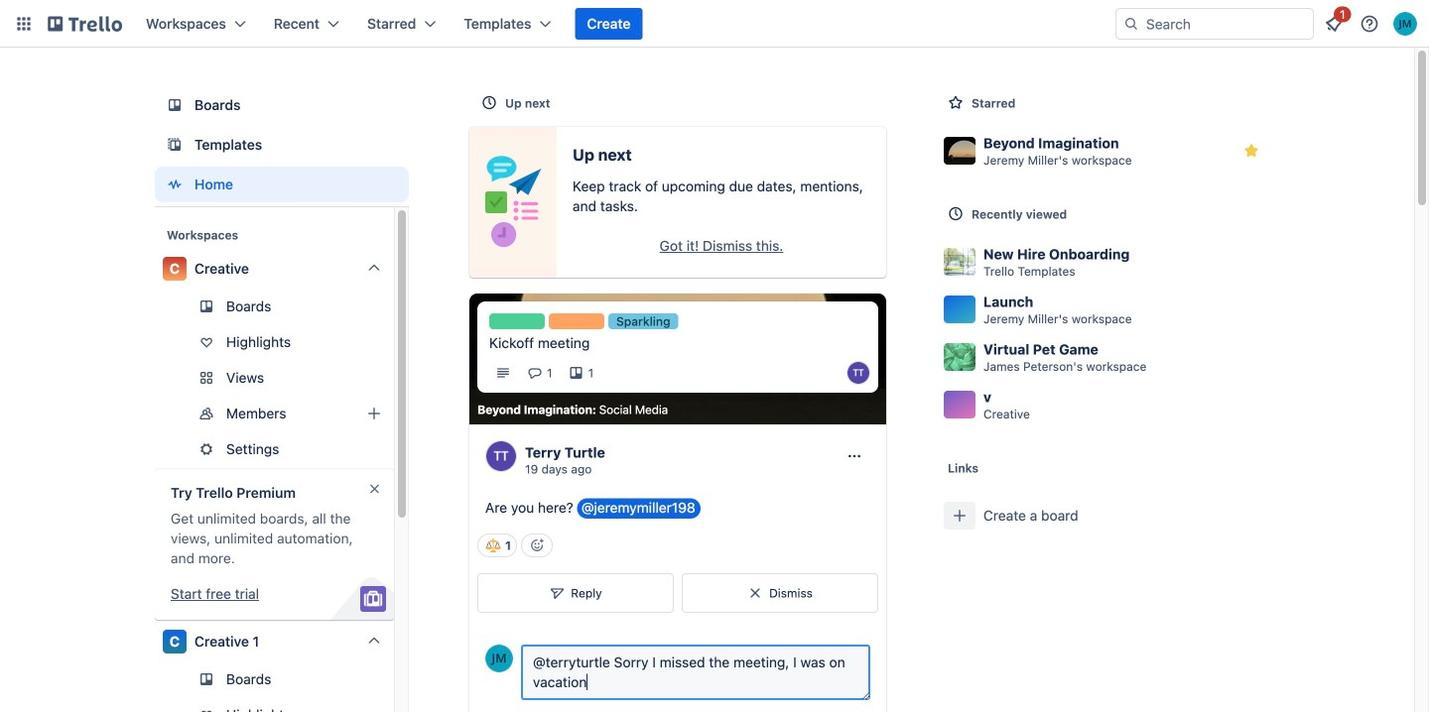 Task type: describe. For each thing, give the bounding box(es) containing it.
home image
[[163, 173, 187, 197]]

jeremy miller (jeremymiller198) image
[[1394, 12, 1418, 36]]

forward image
[[390, 402, 414, 426]]

color: sky, title: "sparkling" element
[[609, 314, 679, 330]]

Search field
[[1116, 8, 1315, 40]]

color: orange, title: none image
[[549, 314, 605, 330]]

primary element
[[0, 0, 1430, 48]]

open information menu image
[[1360, 14, 1380, 34]]

2 forward image from the top
[[390, 438, 414, 462]]

template board image
[[163, 133, 187, 157]]

1 notification image
[[1323, 12, 1346, 36]]

board image
[[163, 93, 187, 117]]



Task type: locate. For each thing, give the bounding box(es) containing it.
search image
[[1124, 16, 1140, 32]]

1 vertical spatial forward image
[[390, 438, 414, 462]]

back to home image
[[48, 8, 122, 40]]

0 vertical spatial forward image
[[390, 366, 414, 390]]

add image
[[362, 402, 386, 426]]

forward image
[[390, 366, 414, 390], [390, 438, 414, 462]]

add reaction image
[[521, 534, 553, 558]]

None text field
[[521, 646, 871, 701]]

1 forward image from the top
[[390, 366, 414, 390]]

click to unstar beyond imagination. it will be removed from your starred list. image
[[1242, 141, 1262, 161]]

color: green, title: none image
[[490, 314, 545, 330]]

forward image up forward image
[[390, 366, 414, 390]]

forward image down forward image
[[390, 438, 414, 462]]



Task type: vqa. For each thing, say whether or not it's contained in the screenshot.
sm icon
no



